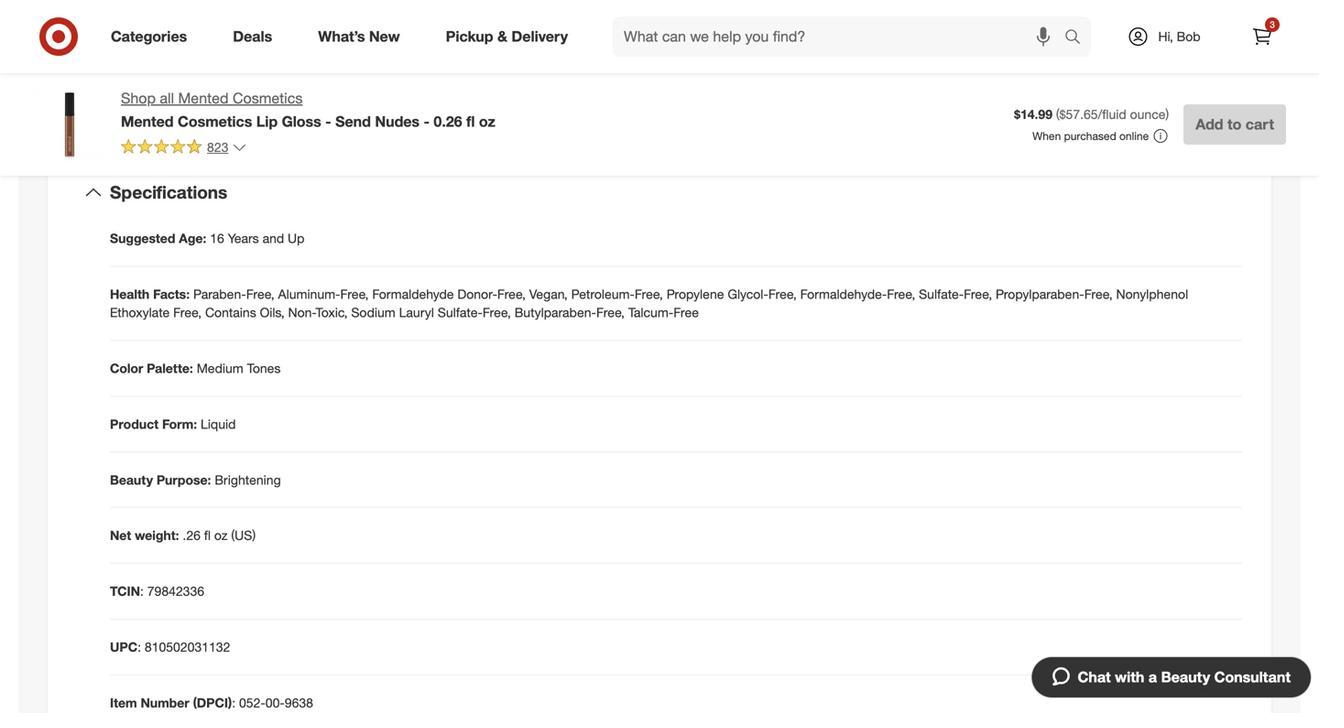 Task type: locate. For each thing, give the bounding box(es) containing it.
with down inclusive
[[957, 101, 981, 117]]

cosmetics up lip
[[233, 89, 303, 107]]

be down has
[[931, 83, 946, 99]]

you, down afterthought.
[[726, 119, 750, 135]]

0 horizontal spatial sulfate-
[[438, 304, 483, 320]]

cruelty
[[273, 39, 312, 55], [1168, 119, 1207, 135]]

- left send
[[325, 113, 331, 130]]

net
[[110, 528, 131, 544]]

What can we help you find? suggestions appear below search field
[[613, 16, 1069, 57]]

1 horizontal spatial you,
[[1191, 101, 1214, 117]]

six
[[805, 64, 821, 81]]

0 horizontal spatial -
[[325, 113, 331, 130]]

contains
[[205, 304, 256, 320]]

believes
[[805, 83, 852, 99]]

1 vertical spatial :
[[138, 640, 141, 656]]

2017
[[746, 64, 774, 81]]

mented up toxic
[[1112, 101, 1156, 117]]

add
[[1196, 115, 1224, 133]]

created
[[1161, 28, 1207, 44]]

1 vertical spatial beauty
[[856, 83, 895, 99]]

cosmetics up business
[[739, 28, 800, 44]]

one
[[1071, 83, 1093, 99]]

beauty down lipsticks
[[856, 83, 895, 99]]

810502031132
[[145, 640, 230, 656]]

0 vertical spatial the
[[1100, 46, 1118, 62]]

you.
[[842, 119, 865, 135]]

3
[[1270, 19, 1275, 30]]

paraben-
[[193, 286, 246, 302]]

in right 'made' on the left top
[[164, 65, 174, 81]]

nude
[[825, 64, 853, 81]]

item
[[110, 696, 137, 712]]

: for tcin
[[140, 584, 144, 600]]

0 vertical spatial you,
[[1191, 101, 1214, 117]]

health
[[110, 286, 150, 302]]

beauty up you.
[[859, 101, 899, 117]]

facts:
[[153, 286, 190, 302]]

made
[[128, 65, 161, 81]]

lip
[[256, 113, 278, 130]]

afterthought.
[[691, 101, 765, 117]]

beauty
[[110, 472, 153, 488], [1161, 669, 1210, 687]]

0 horizontal spatial be
[[931, 83, 946, 99]]

vegan, right glosses at the left of the page
[[232, 39, 269, 55]]

1 vertical spatial fl
[[204, 528, 211, 544]]

0 horizontal spatial free,
[[315, 39, 341, 55]]

propylparaben-
[[996, 286, 1085, 302]]

that
[[1027, 83, 1050, 99]]

glycol-
[[728, 286, 769, 302]]

1 horizontal spatial with
[[957, 101, 981, 117]]

all left lip
[[128, 39, 142, 55]]

all right of
[[1111, 28, 1124, 44]]

formaldehyde-
[[800, 286, 887, 302]]

all down made in the usa
[[160, 89, 174, 107]]

a right is
[[816, 28, 823, 44]]

beauty left purpose: at the left bottom of the page
[[110, 472, 153, 488]]

oz right '0.26' at the top of page
[[479, 113, 495, 130]]

1 vertical spatial you,
[[726, 119, 750, 135]]

2 vertical spatial with
[[1115, 669, 1145, 687]]

free.
[[1211, 119, 1236, 135]]

beauty left consultant
[[1161, 669, 1210, 687]]

the inside mented cosmetics is a pigment-first beauty brand celebrating women of all hues. created by two harvard business school grads kj miller and amanda e. johnson, the company launched in spring 2017 with six nude lipsticks and has since expanded into all major color cosmetics categories. mented believes beauty must be inclusive and that no one should be an afterthought. creating vegan beauty products with your pigment in mind, mented sees you, hears you, and celebrates you. all products are vegan, paraben-free, non-toxic and cruelty free.
[[1100, 46, 1118, 62]]

0 vertical spatial cruelty
[[273, 39, 312, 55]]

1 horizontal spatial all
[[869, 119, 883, 135]]

non-
[[288, 304, 316, 320]]

1 horizontal spatial are
[[941, 119, 959, 135]]

1 horizontal spatial a
[[1149, 669, 1157, 687]]

first
[[879, 28, 900, 44]]

fl right '0.26' at the top of page
[[466, 113, 475, 130]]

2 vertical spatial cosmetics
[[178, 113, 252, 130]]

0 horizontal spatial all
[[160, 89, 174, 107]]

0 vertical spatial sulfate-
[[919, 286, 964, 302]]

brand
[[947, 28, 980, 44]]

0 vertical spatial all
[[128, 39, 142, 55]]

1 vertical spatial vegan,
[[963, 119, 1001, 135]]

must
[[899, 83, 927, 99]]

0 vertical spatial oz
[[479, 113, 495, 130]]

oz inside shop all mented cosmetics mented cosmetics lip gloss - send nudes - 0.26 fl oz
[[479, 113, 495, 130]]

all right you.
[[869, 119, 883, 135]]

major
[[1092, 64, 1124, 81]]

when
[[1033, 129, 1061, 143]]

sulfate-
[[919, 286, 964, 302], [438, 304, 483, 320]]

two
[[691, 46, 712, 62]]

be
[[931, 83, 946, 99], [1138, 83, 1153, 99]]

vegan, down your
[[963, 119, 1001, 135]]

talcum-
[[628, 304, 674, 320]]

2 horizontal spatial all
[[1111, 28, 1124, 44]]

0 vertical spatial vegan,
[[232, 39, 269, 55]]

in down two
[[691, 64, 701, 81]]

cruelty down sees
[[1168, 119, 1207, 135]]

1 horizontal spatial oz
[[479, 113, 495, 130]]

1 vertical spatial cruelty
[[1168, 119, 1207, 135]]

you, up free.
[[1191, 101, 1214, 117]]

1 vertical spatial all
[[869, 119, 883, 135]]

1 horizontal spatial beauty
[[1161, 669, 1210, 687]]

0 vertical spatial fl
[[466, 113, 475, 130]]

are inside mented cosmetics is a pigment-first beauty brand celebrating women of all hues. created by two harvard business school grads kj miller and amanda e. johnson, the company launched in spring 2017 with six nude lipsticks and has since expanded into all major color cosmetics categories. mented believes beauty must be inclusive and that no one should be an afterthought. creating vegan beauty products with your pigment in mind, mented sees you, hears you, and celebrates you. all products are vegan, paraben-free, non-toxic and cruelty free.
[[941, 119, 959, 135]]

pigment-
[[827, 28, 879, 44]]

cosmetics up 823
[[178, 113, 252, 130]]

0 vertical spatial :
[[140, 584, 144, 600]]

all up one
[[1076, 64, 1089, 81]]

liquid
[[201, 416, 236, 432]]

16
[[210, 230, 224, 246]]

2 vertical spatial all
[[160, 89, 174, 107]]

products
[[902, 101, 954, 117], [886, 119, 938, 135]]

a inside button
[[1149, 669, 1157, 687]]

0 horizontal spatial cruelty
[[273, 39, 312, 55]]

1 vertical spatial are
[[941, 119, 959, 135]]

79842336
[[147, 584, 204, 600]]

to
[[1228, 115, 1242, 133]]

are up usa
[[210, 39, 228, 55]]

beauty inside chat with a beauty consultant button
[[1161, 669, 1210, 687]]

: left 810502031132
[[138, 640, 141, 656]]

0 vertical spatial beauty
[[110, 472, 153, 488]]

1 vertical spatial beauty
[[1161, 669, 1210, 687]]

$14.99 ( $57.65 /fluid ounce )
[[1014, 106, 1169, 122]]

0 horizontal spatial are
[[210, 39, 228, 55]]

nonylphenol
[[1116, 286, 1188, 302]]

1 vertical spatial oz
[[214, 528, 228, 544]]

2 horizontal spatial with
[[1115, 669, 1145, 687]]

free,
[[246, 286, 275, 302], [340, 286, 369, 302], [497, 286, 526, 302], [635, 286, 663, 302], [769, 286, 797, 302], [887, 286, 916, 302], [964, 286, 992, 302], [1085, 286, 1113, 302], [173, 304, 202, 320], [483, 304, 511, 320], [596, 304, 625, 320]]

beauty purpose: brightening
[[110, 472, 281, 488]]

0 vertical spatial cosmetics
[[739, 28, 800, 44]]

fl right the .26
[[204, 528, 211, 544]]

cruelty inside mented cosmetics is a pigment-first beauty brand celebrating women of all hues. created by two harvard business school grads kj miller and amanda e. johnson, the company launched in spring 2017 with six nude lipsticks and has since expanded into all major color cosmetics categories. mented believes beauty must be inclusive and that no one should be an afterthought. creating vegan beauty products with your pigment in mind, mented sees you, hears you, and celebrates you. all products are vegan, paraben-free, non-toxic and cruelty free.
[[1168, 119, 1207, 135]]

1 horizontal spatial be
[[1138, 83, 1153, 99]]

mented
[[691, 28, 735, 44], [758, 83, 802, 99], [178, 89, 229, 107], [1112, 101, 1156, 117], [121, 113, 174, 130]]

1 horizontal spatial fl
[[466, 113, 475, 130]]

0 vertical spatial with
[[778, 64, 802, 81]]

1 vertical spatial with
[[957, 101, 981, 117]]

all
[[128, 39, 142, 55], [869, 119, 883, 135]]

0 vertical spatial free,
[[315, 39, 341, 55]]

should
[[1096, 83, 1135, 99]]

deals
[[233, 28, 272, 45]]

by
[[1211, 28, 1225, 44]]

and
[[344, 39, 366, 55], [953, 46, 975, 62], [907, 64, 929, 81], [1002, 83, 1024, 99], [753, 119, 775, 135], [1143, 119, 1165, 135], [263, 230, 284, 246]]

0 horizontal spatial fl
[[204, 528, 211, 544]]

the up 'major'
[[1100, 46, 1118, 62]]

1 horizontal spatial -
[[424, 113, 430, 130]]

0 horizontal spatial a
[[816, 28, 823, 44]]

1 horizontal spatial all
[[1076, 64, 1089, 81]]

1 horizontal spatial cruelty
[[1168, 119, 1207, 135]]

and down "brand" at top
[[953, 46, 975, 62]]

pigment
[[1013, 101, 1060, 117]]

add to cart
[[1196, 115, 1274, 133]]

1 horizontal spatial vegan,
[[963, 119, 1001, 135]]

cosmetics
[[739, 28, 800, 44], [233, 89, 303, 107], [178, 113, 252, 130]]

lipsticks
[[857, 64, 903, 81]]

(
[[1056, 106, 1060, 122]]

: left 052-
[[232, 696, 236, 712]]

with right chat at right bottom
[[1115, 669, 1145, 687]]

years
[[228, 230, 259, 246]]

:
[[140, 584, 144, 600], [138, 640, 141, 656], [232, 696, 236, 712]]

hi, bob
[[1159, 28, 1201, 44]]

all inside mented cosmetics is a pigment-first beauty brand celebrating women of all hues. created by two harvard business school grads kj miller and amanda e. johnson, the company launched in spring 2017 with six nude lipsticks and has since expanded into all major color cosmetics categories. mented believes beauty must be inclusive and that no one should be an afterthought. creating vegan beauty products with your pigment in mind, mented sees you, hears you, and celebrates you. all products are vegan, paraben-free, non-toxic and cruelty free.
[[869, 119, 883, 135]]

and left up
[[263, 230, 284, 246]]

- left '0.26' at the top of page
[[424, 113, 430, 130]]

: left 79842336
[[140, 584, 144, 600]]

inclusive
[[949, 83, 999, 99]]

cart
[[1246, 115, 1274, 133]]

into
[[1051, 64, 1072, 81]]

tones
[[247, 360, 281, 376]]

pickup & delivery link
[[430, 16, 591, 57]]

: for upc
[[138, 640, 141, 656]]

1 vertical spatial the
[[178, 65, 196, 81]]

cruelty right deals
[[273, 39, 312, 55]]

a
[[816, 28, 823, 44], [1149, 669, 1157, 687]]

(dpci)
[[193, 696, 232, 712]]

categories
[[111, 28, 187, 45]]

0 horizontal spatial with
[[778, 64, 802, 81]]

1 horizontal spatial the
[[1100, 46, 1118, 62]]

what's new link
[[303, 16, 423, 57]]

0 vertical spatial all
[[1111, 28, 1124, 44]]

the left usa
[[178, 65, 196, 81]]

$57.65
[[1060, 106, 1098, 122]]

are down inclusive
[[941, 119, 959, 135]]

0 vertical spatial a
[[816, 28, 823, 44]]

palette:
[[147, 360, 193, 376]]

0 horizontal spatial beauty
[[110, 472, 153, 488]]

1 vertical spatial free,
[[1057, 119, 1082, 135]]

(us)
[[231, 528, 256, 544]]

in right (
[[1064, 101, 1074, 117]]

a right chat at right bottom
[[1149, 669, 1157, 687]]

1 horizontal spatial in
[[691, 64, 701, 81]]

2 vertical spatial :
[[232, 696, 236, 712]]

2 be from the left
[[1138, 83, 1153, 99]]

1 horizontal spatial free,
[[1057, 119, 1082, 135]]

1 vertical spatial a
[[1149, 669, 1157, 687]]

search button
[[1056, 16, 1100, 60]]

no
[[1053, 83, 1068, 99]]

beauty up miller
[[904, 28, 943, 44]]

with down business
[[778, 64, 802, 81]]

be left an
[[1138, 83, 1153, 99]]

oz left (us)
[[214, 528, 228, 544]]



Task type: vqa. For each thing, say whether or not it's contained in the screenshot.
the bottom subtotal
no



Task type: describe. For each thing, give the bounding box(es) containing it.
1 vertical spatial products
[[886, 119, 938, 135]]

miller
[[919, 46, 950, 62]]

sees
[[1160, 101, 1187, 117]]

0.26
[[434, 113, 462, 130]]

celebrating
[[983, 28, 1047, 44]]

and up must
[[907, 64, 929, 81]]

paraben-
[[1004, 119, 1057, 135]]

online
[[1120, 129, 1149, 143]]

oils,
[[260, 304, 285, 320]]

medium
[[197, 360, 243, 376]]

what's
[[318, 28, 365, 45]]

fl inside shop all mented cosmetics mented cosmetics lip gloss - send nudes - 0.26 fl oz
[[466, 113, 475, 130]]

new
[[369, 28, 400, 45]]

upc
[[110, 640, 138, 656]]

has
[[932, 64, 953, 81]]

free, inside mented cosmetics is a pigment-first beauty brand celebrating women of all hues. created by two harvard business school grads kj miller and amanda e. johnson, the company launched in spring 2017 with six nude lipsticks and has since expanded into all major color cosmetics categories. mented believes beauty must be inclusive and that no one should be an afterthought. creating vegan beauty products with your pigment in mind, mented sees you, hears you, and celebrates you. all products are vegan, paraben-free, non-toxic and cruelty free.
[[1057, 119, 1082, 135]]

gluten
[[369, 39, 405, 55]]

grads
[[864, 46, 896, 62]]

tcin
[[110, 584, 140, 600]]

cosmetics inside mented cosmetics is a pigment-first beauty brand celebrating women of all hues. created by two harvard business school grads kj miller and amanda e. johnson, the company launched in spring 2017 with six nude lipsticks and has since expanded into all major color cosmetics categories. mented believes beauty must be inclusive and that no one should be an afterthought. creating vegan beauty products with your pigment in mind, mented sees you, hears you, and celebrates you. all products are vegan, paraben-free, non-toxic and cruelty free.
[[739, 28, 800, 44]]

tcin : 79842336
[[110, 584, 204, 600]]

0 horizontal spatial oz
[[214, 528, 228, 544]]

0 vertical spatial beauty
[[904, 28, 943, 44]]

$14.99
[[1014, 106, 1053, 122]]

image of mented cosmetics lip gloss - send nudes - 0.26 fl oz image
[[33, 88, 106, 161]]

0 horizontal spatial vegan,
[[232, 39, 269, 55]]

made in the usa
[[128, 65, 226, 81]]

glosses
[[163, 39, 207, 55]]

0 horizontal spatial in
[[164, 65, 174, 81]]

number
[[141, 696, 189, 712]]

&
[[498, 28, 508, 45]]

an
[[1157, 83, 1171, 99]]

specifications button
[[62, 163, 1257, 222]]

all lip glosses are vegan, cruelty free, and gluten free
[[128, 39, 431, 55]]

is
[[803, 28, 813, 44]]

shop
[[121, 89, 156, 107]]

free
[[409, 39, 431, 55]]

mented up two
[[691, 28, 735, 44]]

weight:
[[135, 528, 179, 544]]

spring
[[704, 64, 742, 81]]

lip
[[146, 39, 159, 55]]

1 - from the left
[[325, 113, 331, 130]]

search
[[1056, 29, 1100, 47]]

and left the new
[[344, 39, 366, 55]]

celebrates
[[778, 119, 838, 135]]

a inside mented cosmetics is a pigment-first beauty brand celebrating women of all hues. created by two harvard business school grads kj miller and amanda e. johnson, the company launched in spring 2017 with six nude lipsticks and has since expanded into all major color cosmetics categories. mented believes beauty must be inclusive and that no one should be an afterthought. creating vegan beauty products with your pigment in mind, mented sees you, hears you, and celebrates you. all products are vegan, paraben-free, non-toxic and cruelty free.
[[816, 28, 823, 44]]

gloss
[[282, 113, 321, 130]]

0 horizontal spatial the
[[178, 65, 196, 81]]

launched
[[1178, 46, 1231, 62]]

052-
[[239, 696, 266, 712]]

health facts:
[[110, 286, 190, 302]]

823
[[207, 139, 228, 155]]

free
[[674, 304, 699, 320]]

since
[[956, 64, 986, 81]]

chat with a beauty consultant button
[[1031, 657, 1312, 699]]

of
[[1096, 28, 1107, 44]]

with inside button
[[1115, 669, 1145, 687]]

form:
[[162, 416, 197, 432]]

1 vertical spatial all
[[1076, 64, 1089, 81]]

and left )
[[1143, 119, 1165, 135]]

suggested age: 16 years and up
[[110, 230, 305, 246]]

add to cart button
[[1184, 104, 1286, 145]]

usa
[[200, 65, 226, 81]]

1 be from the left
[[931, 83, 946, 99]]

color
[[1128, 64, 1157, 81]]

product
[[110, 416, 159, 432]]

chat with a beauty consultant
[[1078, 669, 1291, 687]]

vegan,
[[529, 286, 568, 302]]

aluminum-
[[278, 286, 340, 302]]

9638
[[285, 696, 313, 712]]

harvard
[[715, 46, 761, 62]]

delivery
[[512, 28, 568, 45]]

specifications
[[110, 182, 227, 203]]

brightening
[[215, 472, 281, 488]]

2 vertical spatial beauty
[[859, 101, 899, 117]]

consultant
[[1215, 669, 1291, 687]]

3 link
[[1242, 16, 1283, 57]]

categories link
[[95, 16, 210, 57]]

mented down usa
[[178, 89, 229, 107]]

purchased
[[1064, 129, 1117, 143]]

all inside shop all mented cosmetics mented cosmetics lip gloss - send nudes - 0.26 fl oz
[[160, 89, 174, 107]]

product form: liquid
[[110, 416, 236, 432]]

/fluid
[[1098, 106, 1127, 122]]

mented cosmetics is a pigment-first beauty brand celebrating women of all hues. created by two harvard business school grads kj miller and amanda e. johnson, the company launched in spring 2017 with six nude lipsticks and has since expanded into all major color cosmetics categories. mented believes beauty must be inclusive and that no one should be an afterthought. creating vegan beauty products with your pigment in mind, mented sees you, hears you, and celebrates you. all products are vegan, paraben-free, non-toxic and cruelty free.
[[691, 28, 1236, 135]]

823 link
[[121, 138, 247, 159]]

color palette: medium tones
[[110, 360, 281, 376]]

cosmetics
[[1160, 64, 1219, 81]]

petroleum-
[[571, 286, 635, 302]]

.26
[[183, 528, 201, 544]]

mented up "creating"
[[758, 83, 802, 99]]

bob
[[1177, 28, 1201, 44]]

johnson,
[[1044, 46, 1096, 62]]

business
[[765, 46, 817, 62]]

purpose:
[[157, 472, 211, 488]]

2 - from the left
[[424, 113, 430, 130]]

1 horizontal spatial sulfate-
[[919, 286, 964, 302]]

ethoxylate
[[110, 304, 170, 320]]

0 vertical spatial are
[[210, 39, 228, 55]]

0 horizontal spatial all
[[128, 39, 142, 55]]

0 vertical spatial products
[[902, 101, 954, 117]]

1 vertical spatial sulfate-
[[438, 304, 483, 320]]

mented down shop
[[121, 113, 174, 130]]

hi,
[[1159, 28, 1173, 44]]

2 horizontal spatial in
[[1064, 101, 1074, 117]]

company
[[1121, 46, 1174, 62]]

and down "creating"
[[753, 119, 775, 135]]

and down expanded
[[1002, 83, 1024, 99]]

upc : 810502031132
[[110, 640, 230, 656]]

1 vertical spatial cosmetics
[[233, 89, 303, 107]]

lauryl
[[399, 304, 434, 320]]

vegan, inside mented cosmetics is a pigment-first beauty brand celebrating women of all hues. created by two harvard business school grads kj miller and amanda e. johnson, the company launched in spring 2017 with six nude lipsticks and has since expanded into all major color cosmetics categories. mented believes beauty must be inclusive and that no one should be an afterthought. creating vegan beauty products with your pigment in mind, mented sees you, hears you, and celebrates you. all products are vegan, paraben-free, non-toxic and cruelty free.
[[963, 119, 1001, 135]]

0 horizontal spatial you,
[[726, 119, 750, 135]]

your
[[985, 101, 1010, 117]]



